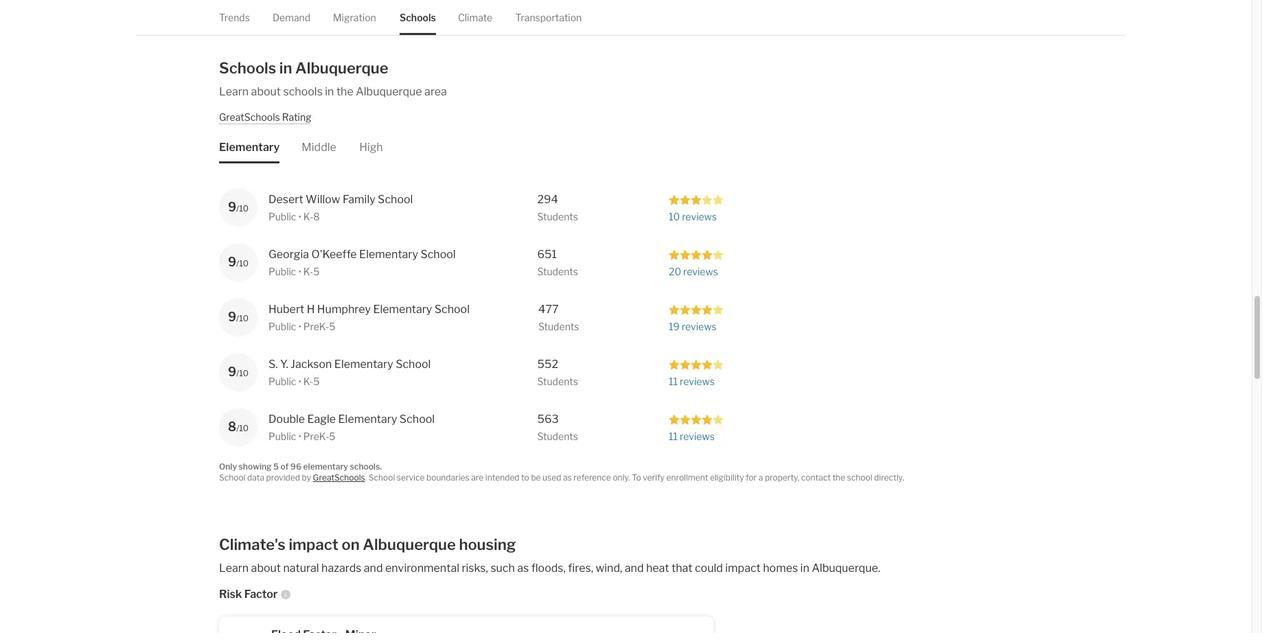 Task type: describe. For each thing, give the bounding box(es) containing it.
students for 651
[[538, 266, 578, 277]]

19 reviews
[[669, 321, 717, 332]]

climate
[[458, 12, 493, 23]]

migration
[[333, 12, 376, 23]]

homes
[[764, 562, 798, 575]]

/10 for hubert
[[236, 313, 249, 323]]

wind,
[[596, 562, 623, 575]]

floods,
[[532, 562, 566, 575]]

552 students
[[538, 358, 578, 387]]

reviews for 294
[[682, 211, 717, 222]]

showing
[[239, 462, 272, 472]]

19
[[669, 321, 680, 332]]

9 for desert willow family school
[[228, 200, 236, 214]]

risks,
[[462, 562, 488, 575]]

rating 4.0 out of 5 element for 552
[[669, 358, 724, 370]]

10 reviews
[[669, 211, 717, 222]]

9 /10 for hubert h humphrey elementary school
[[228, 310, 249, 324]]

risk factor
[[219, 588, 278, 601]]

contact
[[802, 473, 831, 483]]

s.
[[269, 358, 278, 371]]

for
[[746, 473, 757, 483]]

reference
[[574, 473, 611, 483]]

family
[[343, 193, 376, 206]]

only.
[[613, 473, 630, 483]]

9 for s. y. jackson elementary school
[[228, 365, 236, 379]]

only showing 5 of         96 elementary schools.
[[219, 462, 382, 472]]

k- inside 's. y. jackson elementary school public • k-5'
[[304, 376, 313, 387]]

students for 477
[[539, 321, 579, 332]]

s. y. jackson elementary school public • k-5
[[269, 358, 431, 387]]

school inside double eagle elementary school public • prek-5
[[400, 413, 435, 426]]

0 vertical spatial greatschools
[[219, 111, 280, 123]]

reviews for 563
[[680, 431, 715, 442]]

651
[[538, 248, 557, 261]]

2 vertical spatial albuquerque
[[363, 536, 456, 554]]

about for schools
[[251, 85, 281, 98]]

used
[[543, 473, 562, 483]]

rating
[[282, 111, 312, 123]]

climate's
[[219, 536, 286, 554]]

• for double
[[298, 431, 301, 442]]

schools.
[[350, 462, 382, 472]]

such
[[491, 562, 515, 575]]

0 vertical spatial as
[[563, 473, 572, 483]]

11 for 8
[[669, 431, 678, 442]]

651 students
[[538, 248, 578, 277]]

double
[[269, 413, 305, 426]]

563
[[538, 413, 559, 426]]

provided
[[266, 473, 300, 483]]

h
[[307, 303, 315, 316]]

9 /10 for georgia o'keeffe elementary school
[[228, 255, 249, 269]]

albuquerque.
[[812, 562, 881, 575]]

elementary down greatschools rating
[[219, 141, 280, 154]]

are
[[472, 473, 484, 483]]

rating 4.0 out of 5 element for 563
[[669, 413, 724, 425]]

96
[[291, 462, 302, 472]]

5 inside 's. y. jackson elementary school public • k-5'
[[313, 376, 320, 387]]

desert willow family school public • k-8
[[269, 193, 413, 222]]

8 /10
[[228, 420, 249, 434]]

477 students
[[539, 303, 579, 332]]

public for double
[[269, 431, 296, 442]]

transportation
[[516, 12, 582, 23]]

552
[[538, 358, 559, 371]]

schools link
[[400, 0, 436, 35]]

high element
[[359, 124, 383, 163]]

willow
[[306, 193, 341, 206]]

climate link
[[458, 0, 493, 35]]

georgia
[[269, 248, 309, 261]]

1 vertical spatial in
[[325, 85, 334, 98]]

563 students
[[538, 413, 578, 442]]

elementary inside hubert h humphrey elementary school public • prek-5
[[373, 303, 432, 316]]

migration link
[[333, 0, 376, 35]]

greatschools rating
[[219, 111, 312, 123]]

students for 552
[[538, 376, 578, 387]]

hubert h humphrey elementary school public • prek-5
[[269, 303, 470, 332]]

learn about schools in the albuquerque area
[[219, 85, 447, 98]]

boundaries
[[427, 473, 470, 483]]

elementary inside georgia o'keeffe elementary school public • k-5
[[359, 248, 418, 261]]

on
[[342, 536, 360, 554]]

fires,
[[568, 562, 594, 575]]

area
[[425, 85, 447, 98]]

294 students
[[538, 193, 578, 222]]

by
[[302, 473, 311, 483]]

school inside georgia o'keeffe elementary school public • k-5
[[421, 248, 456, 261]]

reviews for 552
[[680, 376, 715, 387]]

eligibility
[[710, 473, 744, 483]]

0 horizontal spatial impact
[[289, 536, 339, 554]]

only
[[219, 462, 237, 472]]

/10 for double
[[236, 423, 249, 433]]

high
[[359, 141, 383, 154]]

elementary
[[303, 462, 348, 472]]

elementary element
[[219, 124, 280, 163]]

property,
[[765, 473, 800, 483]]

intended
[[486, 473, 520, 483]]

risk
[[219, 588, 242, 601]]

about for natural
[[251, 562, 281, 575]]

9 /10 for s. y. jackson elementary school
[[228, 365, 249, 379]]

trends
[[219, 12, 250, 23]]

hubert
[[269, 303, 305, 316]]

enrollment
[[667, 473, 709, 483]]

1 vertical spatial impact
[[726, 562, 761, 575]]

students for 563
[[538, 431, 578, 442]]

y.
[[280, 358, 289, 371]]

9 for hubert h humphrey elementary school
[[228, 310, 236, 324]]



Task type: vqa. For each thing, say whether or not it's contained in the screenshot.
oct corresponding to 28
no



Task type: locate. For each thing, give the bounding box(es) containing it.
learn up greatschools rating
[[219, 85, 249, 98]]

housing
[[459, 536, 516, 554]]

transportation link
[[516, 0, 582, 35]]

11
[[669, 376, 678, 387], [669, 431, 678, 442]]

greatschools
[[219, 111, 280, 123], [313, 473, 365, 483]]

learn for learn about natural hazards and environmental risks, such as floods, fires, wind, and heat that      could impact homes in albuquerque.
[[219, 562, 249, 575]]

s. y. jackson elementary school button
[[269, 356, 458, 373]]

9 /10 for desert willow family school
[[228, 200, 249, 214]]

1 horizontal spatial in
[[325, 85, 334, 98]]

factor
[[244, 588, 278, 601]]

2 vertical spatial k-
[[304, 376, 313, 387]]

albuquerque up the environmental
[[363, 536, 456, 554]]

1 prek- from the top
[[304, 321, 329, 332]]

learn about natural hazards and environmental risks, such as floods, fires, wind, and heat that      could impact homes in albuquerque.
[[219, 562, 881, 575]]

3 k- from the top
[[304, 376, 313, 387]]

• inside georgia o'keeffe elementary school public • k-5
[[298, 266, 301, 277]]

11 reviews up enrollment
[[669, 431, 715, 442]]

1 vertical spatial learn
[[219, 562, 249, 575]]

477
[[539, 303, 559, 316]]

2 prek- from the top
[[304, 431, 329, 442]]

• inside hubert h humphrey elementary school public • prek-5
[[298, 321, 301, 332]]

climate's impact on albuquerque housing
[[219, 536, 516, 554]]

/10 up showing
[[236, 423, 249, 433]]

11 reviews down 19 reviews
[[669, 376, 715, 387]]

9 /10 left the hubert
[[228, 310, 249, 324]]

k-
[[304, 211, 313, 222], [304, 266, 313, 277], [304, 376, 313, 387]]

20
[[669, 266, 682, 277]]

11 reviews for 8
[[669, 431, 715, 442]]

0 vertical spatial k-
[[304, 211, 313, 222]]

/10 for desert
[[236, 203, 249, 214]]

environmental
[[385, 562, 460, 575]]

middle
[[302, 141, 337, 154]]

0 vertical spatial the
[[337, 85, 354, 98]]

1 9 /10 from the top
[[228, 200, 249, 214]]

0 vertical spatial prek-
[[304, 321, 329, 332]]

students for 294
[[538, 211, 578, 222]]

5 inside georgia o'keeffe elementary school public • k-5
[[313, 266, 320, 277]]

be
[[531, 473, 541, 483]]

data
[[247, 473, 265, 483]]

2 public from the top
[[269, 266, 296, 277]]

2 9 /10 from the top
[[228, 255, 249, 269]]

elementary
[[219, 141, 280, 154], [359, 248, 418, 261], [373, 303, 432, 316], [334, 358, 394, 371], [338, 413, 397, 426]]

8 up only at the bottom
[[228, 420, 236, 434]]

as right "used"
[[563, 473, 572, 483]]

4 rating 4.0 out of 5 element from the top
[[669, 413, 724, 425]]

rating 4.0 out of 5 element up the 20 reviews
[[669, 249, 724, 260]]

reviews down 19 reviews
[[680, 376, 715, 387]]

double eagle elementary school public • prek-5
[[269, 413, 435, 442]]

0 vertical spatial schools
[[400, 12, 436, 23]]

reviews for 651
[[684, 266, 719, 277]]

/10 inside the 8 /10
[[236, 423, 249, 433]]

impact up "natural"
[[289, 536, 339, 554]]

students down 477
[[539, 321, 579, 332]]

reviews up enrollment
[[680, 431, 715, 442]]

school inside 's. y. jackson elementary school public • k-5'
[[396, 358, 431, 371]]

k- down georgia
[[304, 266, 313, 277]]

4 • from the top
[[298, 376, 301, 387]]

• down desert
[[298, 211, 301, 222]]

11 reviews for 9
[[669, 376, 715, 387]]

8
[[313, 211, 320, 222], [228, 420, 236, 434]]

rating 4.0 out of 5 element down 19 reviews
[[669, 358, 724, 370]]

0 vertical spatial 8
[[313, 211, 320, 222]]

0 horizontal spatial greatschools
[[219, 111, 280, 123]]

1 vertical spatial schools
[[219, 59, 276, 77]]

• inside double eagle elementary school public • prek-5
[[298, 431, 301, 442]]

20 reviews
[[669, 266, 719, 277]]

greatschools link
[[313, 473, 365, 483]]

• inside 's. y. jackson elementary school public • k-5'
[[298, 376, 301, 387]]

prek- inside hubert h humphrey elementary school public • prek-5
[[304, 321, 329, 332]]

5 public from the top
[[269, 431, 296, 442]]

public down georgia
[[269, 266, 296, 277]]

elementary down hubert h humphrey elementary school public • prek-5
[[334, 358, 394, 371]]

9 left georgia
[[228, 255, 236, 269]]

students down 552
[[538, 376, 578, 387]]

albuquerque
[[296, 59, 389, 77], [356, 85, 422, 98], [363, 536, 456, 554]]

3 9 /10 from the top
[[228, 310, 249, 324]]

• for desert
[[298, 211, 301, 222]]

1 and from the left
[[364, 562, 383, 575]]

5
[[313, 266, 320, 277], [329, 321, 336, 332], [313, 376, 320, 387], [329, 431, 336, 442], [273, 462, 279, 472]]

public down the hubert
[[269, 321, 296, 332]]

schools left climate
[[400, 12, 436, 23]]

elementary right o'keeffe
[[359, 248, 418, 261]]

1 learn from the top
[[219, 85, 249, 98]]

hazards
[[322, 562, 362, 575]]

schools
[[400, 12, 436, 23], [219, 59, 276, 77]]

5 down o'keeffe
[[313, 266, 320, 277]]

1 vertical spatial 11
[[669, 431, 678, 442]]

reviews down rating 3.0 out of 5 element
[[682, 211, 717, 222]]

k- for willow
[[304, 211, 313, 222]]

demand link
[[273, 0, 311, 35]]

jackson
[[291, 358, 332, 371]]

greatschools down elementary
[[313, 473, 365, 483]]

0 horizontal spatial as
[[518, 562, 529, 575]]

2 • from the top
[[298, 266, 301, 277]]

2 vertical spatial in
[[801, 562, 810, 575]]

1 rating 4.0 out of 5 element from the top
[[669, 249, 724, 260]]

the left school
[[833, 473, 846, 483]]

5 left of
[[273, 462, 279, 472]]

2 about from the top
[[251, 562, 281, 575]]

2 learn from the top
[[219, 562, 249, 575]]

0 vertical spatial about
[[251, 85, 281, 98]]

learn up risk
[[219, 562, 249, 575]]

in up the schools
[[280, 59, 292, 77]]

1 vertical spatial greatschools
[[313, 473, 365, 483]]

public inside desert willow family school public • k-8
[[269, 211, 296, 222]]

and left heat
[[625, 562, 644, 575]]

0 vertical spatial in
[[280, 59, 292, 77]]

desert willow family school button
[[269, 192, 458, 208]]

a
[[759, 473, 764, 483]]

2 horizontal spatial in
[[801, 562, 810, 575]]

to
[[522, 473, 530, 483]]

1 vertical spatial prek-
[[304, 431, 329, 442]]

students
[[538, 211, 578, 222], [538, 266, 578, 277], [539, 321, 579, 332], [538, 376, 578, 387], [538, 431, 578, 442]]

public for desert
[[269, 211, 296, 222]]

1 vertical spatial 11 reviews
[[669, 431, 715, 442]]

9 left the hubert
[[228, 310, 236, 324]]

middle element
[[302, 124, 337, 163]]

desert
[[269, 193, 303, 206]]

k- inside georgia o'keeffe elementary school public • k-5
[[304, 266, 313, 277]]

9 left desert
[[228, 200, 236, 214]]

students down 651
[[538, 266, 578, 277]]

eagle
[[307, 413, 336, 426]]

5 down humphrey
[[329, 321, 336, 332]]

public down y.
[[269, 376, 296, 387]]

3 • from the top
[[298, 321, 301, 332]]

2 11 reviews from the top
[[669, 431, 715, 442]]

9 /10 left desert
[[228, 200, 249, 214]]

2 11 from the top
[[669, 431, 678, 442]]

schools for schools
[[400, 12, 436, 23]]

could
[[695, 562, 723, 575]]

rating 4.0 out of 5 element up 19 reviews
[[669, 304, 724, 315]]

rating 4.0 out of 5 element for 651
[[669, 249, 724, 260]]

elementary right humphrey
[[373, 303, 432, 316]]

•
[[298, 211, 301, 222], [298, 266, 301, 277], [298, 321, 301, 332], [298, 376, 301, 387], [298, 431, 301, 442]]

4 9 /10 from the top
[[228, 365, 249, 379]]

1 • from the top
[[298, 211, 301, 222]]

albuquerque up the learn about schools in the albuquerque area
[[296, 59, 389, 77]]

natural
[[283, 562, 319, 575]]

school
[[378, 193, 413, 206], [421, 248, 456, 261], [435, 303, 470, 316], [396, 358, 431, 371], [400, 413, 435, 426], [219, 473, 246, 483], [369, 473, 395, 483]]

11 down 19
[[669, 376, 678, 387]]

and down climate's impact on albuquerque housing
[[364, 562, 383, 575]]

school inside desert willow family school public • k-8
[[378, 193, 413, 206]]

1 horizontal spatial the
[[833, 473, 846, 483]]

albuquerque left area
[[356, 85, 422, 98]]

reviews right 19
[[682, 321, 717, 332]]

4 /10 from the top
[[236, 368, 249, 378]]

prek-
[[304, 321, 329, 332], [304, 431, 329, 442]]

4 public from the top
[[269, 376, 296, 387]]

greatschools up the elementary element
[[219, 111, 280, 123]]

10
[[669, 211, 680, 222]]

294
[[538, 193, 559, 206]]

8 down willow
[[313, 211, 320, 222]]

• down double on the bottom left of the page
[[298, 431, 301, 442]]

11 up enrollment
[[669, 431, 678, 442]]

0 vertical spatial 11 reviews
[[669, 376, 715, 387]]

3 public from the top
[[269, 321, 296, 332]]

0 horizontal spatial 8
[[228, 420, 236, 434]]

in right homes
[[801, 562, 810, 575]]

5 • from the top
[[298, 431, 301, 442]]

1 vertical spatial about
[[251, 562, 281, 575]]

1 horizontal spatial greatschools
[[313, 473, 365, 483]]

5 inside hubert h humphrey elementary school public • prek-5
[[329, 321, 336, 332]]

elementary right eagle
[[338, 413, 397, 426]]

2 /10 from the top
[[236, 258, 249, 268]]

k- down jackson
[[304, 376, 313, 387]]

3 /10 from the top
[[236, 313, 249, 323]]

k- for o'keeffe
[[304, 266, 313, 277]]

/10 for s.
[[236, 368, 249, 378]]

1 about from the top
[[251, 85, 281, 98]]

heat
[[646, 562, 670, 575]]

9 /10 left s. on the bottom of the page
[[228, 365, 249, 379]]

in right the schools
[[325, 85, 334, 98]]

0 vertical spatial 11
[[669, 376, 678, 387]]

about up greatschools rating
[[251, 85, 281, 98]]

schools in albuquerque
[[219, 59, 389, 77]]

1 public from the top
[[269, 211, 296, 222]]

public down desert
[[269, 211, 296, 222]]

that
[[672, 562, 693, 575]]

1 11 reviews from the top
[[669, 376, 715, 387]]

public inside 's. y. jackson elementary school public • k-5'
[[269, 376, 296, 387]]

students down 563
[[538, 431, 578, 442]]

3 9 from the top
[[228, 310, 236, 324]]

rating 4.0 out of 5 element for 477
[[669, 304, 724, 315]]

elementary inside double eagle elementary school public • prek-5
[[338, 413, 397, 426]]

humphrey
[[317, 303, 371, 316]]

• inside desert willow family school public • k-8
[[298, 211, 301, 222]]

impact
[[289, 536, 339, 554], [726, 562, 761, 575]]

public inside double eagle elementary school public • prek-5
[[269, 431, 296, 442]]

1 11 from the top
[[669, 376, 678, 387]]

1 vertical spatial albuquerque
[[356, 85, 422, 98]]

• down jackson
[[298, 376, 301, 387]]

1 vertical spatial k-
[[304, 266, 313, 277]]

11 for 9
[[669, 376, 678, 387]]

8 inside desert willow family school public • k-8
[[313, 211, 320, 222]]

3 rating 4.0 out of 5 element from the top
[[669, 358, 724, 370]]

/10 left s. on the bottom of the page
[[236, 368, 249, 378]]

1 horizontal spatial impact
[[726, 562, 761, 575]]

0 horizontal spatial and
[[364, 562, 383, 575]]

9 for georgia o'keeffe elementary school
[[228, 255, 236, 269]]

rating 4.0 out of 5 element
[[669, 249, 724, 260], [669, 304, 724, 315], [669, 358, 724, 370], [669, 413, 724, 425]]

school inside hubert h humphrey elementary school public • prek-5
[[435, 303, 470, 316]]

schools
[[283, 85, 323, 98]]

0 vertical spatial albuquerque
[[296, 59, 389, 77]]

0 horizontal spatial in
[[280, 59, 292, 77]]

/10
[[236, 203, 249, 214], [236, 258, 249, 268], [236, 313, 249, 323], [236, 368, 249, 378], [236, 423, 249, 433]]

the right the schools
[[337, 85, 354, 98]]

directly.
[[875, 473, 905, 483]]

1 k- from the top
[[304, 211, 313, 222]]

and
[[364, 562, 383, 575], [625, 562, 644, 575]]

5 down eagle
[[329, 431, 336, 442]]

1 horizontal spatial 8
[[313, 211, 320, 222]]

hubert h humphrey elementary school button
[[269, 301, 470, 318]]

1 vertical spatial 8
[[228, 420, 236, 434]]

schools down 'trends' link
[[219, 59, 276, 77]]

4 9 from the top
[[228, 365, 236, 379]]

double eagle elementary school button
[[269, 411, 458, 428]]

georgia o'keeffe elementary school button
[[269, 246, 458, 263]]

1 vertical spatial as
[[518, 562, 529, 575]]

/10 left desert
[[236, 203, 249, 214]]

to
[[632, 473, 642, 483]]

2 9 from the top
[[228, 255, 236, 269]]

public inside hubert h humphrey elementary school public • prek-5
[[269, 321, 296, 332]]

public inside georgia o'keeffe elementary school public • k-5
[[269, 266, 296, 277]]

k- inside desert willow family school public • k-8
[[304, 211, 313, 222]]

0 vertical spatial learn
[[219, 85, 249, 98]]

0 vertical spatial impact
[[289, 536, 339, 554]]

.
[[365, 473, 367, 483]]

0 horizontal spatial the
[[337, 85, 354, 98]]

9 /10 left georgia
[[228, 255, 249, 269]]

service
[[397, 473, 425, 483]]

k- down willow
[[304, 211, 313, 222]]

• down the hubert
[[298, 321, 301, 332]]

0 horizontal spatial schools
[[219, 59, 276, 77]]

/10 for georgia
[[236, 258, 249, 268]]

5 down jackson
[[313, 376, 320, 387]]

about up factor
[[251, 562, 281, 575]]

students down 294
[[538, 211, 578, 222]]

school
[[848, 473, 873, 483]]

• for georgia
[[298, 266, 301, 277]]

about
[[251, 85, 281, 98], [251, 562, 281, 575]]

/10 left georgia
[[236, 258, 249, 268]]

/10 left the hubert
[[236, 313, 249, 323]]

1 vertical spatial the
[[833, 473, 846, 483]]

9
[[228, 200, 236, 214], [228, 255, 236, 269], [228, 310, 236, 324], [228, 365, 236, 379]]

prek- inside double eagle elementary school public • prek-5
[[304, 431, 329, 442]]

as right such
[[518, 562, 529, 575]]

elementary inside 's. y. jackson elementary school public • k-5'
[[334, 358, 394, 371]]

prek- down h
[[304, 321, 329, 332]]

learn for learn about schools in the albuquerque area
[[219, 85, 249, 98]]

2 k- from the top
[[304, 266, 313, 277]]

rating 3.0 out of 5 element
[[669, 194, 724, 205]]

• down georgia
[[298, 266, 301, 277]]

schools for schools in albuquerque
[[219, 59, 276, 77]]

1 horizontal spatial as
[[563, 473, 572, 483]]

2 and from the left
[[625, 562, 644, 575]]

1 9 from the top
[[228, 200, 236, 214]]

5 inside double eagle elementary school public • prek-5
[[329, 431, 336, 442]]

11 reviews
[[669, 376, 715, 387], [669, 431, 715, 442]]

of
[[281, 462, 289, 472]]

1 horizontal spatial schools
[[400, 12, 436, 23]]

school data provided by greatschools . school service boundaries are intended to be used as reference only. to verify enrollment eligibility for a property, contact the school directly.
[[219, 473, 905, 483]]

o'keeffe
[[312, 248, 357, 261]]

1 /10 from the top
[[236, 203, 249, 214]]

rating 4.0 out of 5 element up enrollment
[[669, 413, 724, 425]]

reviews for 477
[[682, 321, 717, 332]]

impact right could
[[726, 562, 761, 575]]

learn
[[219, 85, 249, 98], [219, 562, 249, 575]]

9 left s. on the bottom of the page
[[228, 365, 236, 379]]

demand
[[273, 12, 311, 23]]

prek- down eagle
[[304, 431, 329, 442]]

reviews right the 20
[[684, 266, 719, 277]]

2 rating 4.0 out of 5 element from the top
[[669, 304, 724, 315]]

1 horizontal spatial and
[[625, 562, 644, 575]]

public down double on the bottom left of the page
[[269, 431, 296, 442]]

5 /10 from the top
[[236, 423, 249, 433]]

verify
[[643, 473, 665, 483]]

public for georgia
[[269, 266, 296, 277]]



